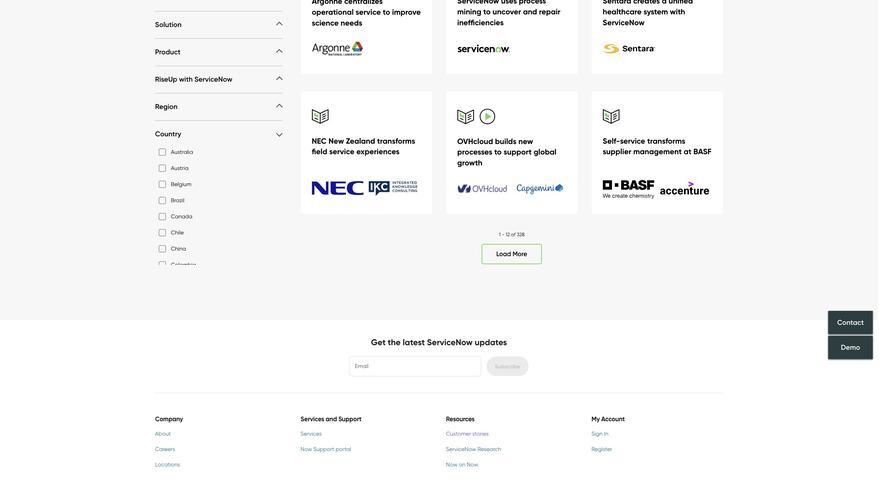 Task type: vqa. For each thing, say whether or not it's contained in the screenshot.
Email text box
yes



Task type: describe. For each thing, give the bounding box(es) containing it.
portal
[[336, 446, 351, 453]]

0 horizontal spatial support
[[314, 446, 335, 453]]

servicenow inside sentara creates a unified healthcare system with servicenow
[[603, 18, 645, 27]]

brazil option
[[159, 197, 166, 204]]

product
[[155, 47, 181, 56]]

growth
[[458, 158, 483, 168]]

my
[[592, 415, 600, 424]]

328
[[517, 232, 525, 238]]

region button
[[155, 102, 283, 111]]

experiences
[[357, 147, 400, 157]]

to for processes
[[495, 147, 502, 157]]

austria
[[171, 165, 189, 171]]

country
[[155, 130, 181, 138]]

1 - 12 of 328
[[499, 232, 525, 238]]

supplier
[[603, 147, 632, 157]]

service inside self-service transforms supplier management at basf
[[621, 136, 646, 146]]

load more
[[497, 250, 528, 258]]

transforms inside self-service transforms supplier management at basf
[[648, 136, 686, 146]]

with inside sentara creates a unified healthcare system with servicenow
[[671, 7, 686, 16]]

belgium
[[171, 181, 192, 187]]

nec
[[312, 136, 327, 146]]

builds
[[496, 137, 517, 146]]

subscribe button
[[487, 357, 529, 377]]

about
[[155, 431, 171, 438]]

improve
[[392, 7, 421, 17]]

solution button
[[155, 20, 283, 29]]

argonne – servicenow image
[[312, 38, 365, 60]]

support
[[504, 147, 532, 157]]

self-
[[603, 136, 621, 146]]

resources
[[446, 415, 475, 424]]

belgium option
[[159, 181, 166, 188]]

operational
[[312, 7, 354, 17]]

services for services
[[301, 431, 322, 438]]

china option
[[159, 245, 166, 252]]

sentara
[[603, 0, 632, 6]]

sign
[[592, 431, 603, 438]]

2 ovhcloud – servicenow image from the left
[[512, 178, 564, 199]]

Email text field
[[350, 357, 481, 377]]

riseup with servicenow button
[[155, 74, 283, 84]]

system
[[644, 7, 669, 16]]

processes
[[458, 147, 493, 157]]

about link
[[155, 430, 284, 439]]

servicenow research link
[[446, 446, 575, 454]]

canada
[[171, 213, 193, 220]]

product button
[[155, 47, 283, 56]]

now for now on now
[[446, 462, 458, 468]]

customer stories
[[446, 431, 489, 438]]

services for services and support
[[301, 415, 325, 424]]

a
[[663, 0, 667, 6]]

now on now link
[[446, 461, 575, 469]]

in
[[605, 431, 609, 438]]

inefficiencies
[[458, 18, 504, 27]]

field
[[312, 147, 328, 157]]

argonne
[[312, 0, 343, 6]]

chile option
[[159, 229, 166, 236]]

careers
[[155, 446, 175, 453]]

12
[[506, 232, 510, 238]]

1 horizontal spatial support
[[339, 415, 362, 424]]

uses
[[502, 0, 517, 6]]

customer
[[446, 431, 471, 438]]

solution
[[155, 20, 182, 29]]

now support portal
[[301, 446, 351, 453]]

repair
[[540, 7, 561, 16]]

latest
[[403, 338, 425, 348]]

0 horizontal spatial and
[[326, 415, 337, 424]]

basf
[[694, 147, 712, 157]]

science
[[312, 18, 339, 28]]

register
[[592, 446, 613, 453]]

1
[[499, 232, 501, 238]]

nec new zealand transforms field service experiences
[[312, 136, 416, 157]]

company
[[155, 415, 183, 424]]

transforms inside nec new zealand transforms field service experiences
[[377, 136, 416, 146]]

updates
[[475, 338, 508, 348]]

-
[[502, 232, 505, 238]]

unified
[[669, 0, 694, 6]]

account
[[602, 415, 625, 424]]

customer stories link
[[446, 430, 575, 439]]

global
[[534, 147, 557, 157]]

servicenow inside dropdown button
[[195, 75, 233, 83]]

locations link
[[155, 461, 284, 469]]

at
[[684, 147, 692, 157]]

locations
[[155, 462, 180, 468]]

now support portal link
[[301, 446, 430, 454]]

canada option
[[159, 213, 166, 220]]

australia
[[171, 149, 193, 155]]



Task type: locate. For each thing, give the bounding box(es) containing it.
transforms up the 'management'
[[648, 136, 686, 146]]

brazil
[[171, 197, 185, 204]]

2 transforms from the left
[[648, 136, 686, 146]]

1 horizontal spatial nec new zealand image
[[367, 178, 418, 200]]

support left portal
[[314, 446, 335, 453]]

with right 'riseup'
[[179, 75, 193, 83]]

now on now process optimization image
[[458, 38, 510, 60]]

to inside ovhcloud builds new processes to support global growth
[[495, 147, 502, 157]]

chile
[[171, 229, 184, 236]]

ovhcloud
[[458, 137, 494, 146]]

servicenow uses process mining to uncover and repair inefficiencies
[[458, 0, 561, 27]]

to inside the servicenow uses process mining to uncover and repair inefficiencies
[[484, 7, 491, 16]]

2 horizontal spatial to
[[495, 147, 502, 157]]

stories
[[473, 431, 489, 438]]

to inside the argonne centralizes operational service to improve science needs
[[383, 7, 391, 17]]

colombia
[[171, 262, 196, 268]]

sign in
[[592, 431, 609, 438]]

basf – servicenow – customer story image
[[603, 178, 655, 199], [658, 178, 710, 199]]

1 horizontal spatial basf – servicenow – customer story image
[[658, 178, 710, 199]]

service down new
[[330, 147, 355, 157]]

with
[[671, 7, 686, 16], [179, 75, 193, 83]]

1 vertical spatial with
[[179, 75, 193, 83]]

service up supplier
[[621, 136, 646, 146]]

1 vertical spatial support
[[314, 446, 335, 453]]

0 horizontal spatial with
[[179, 75, 193, 83]]

to up inefficiencies at the top right of page
[[484, 7, 491, 16]]

go to servicenow account image
[[718, 10, 727, 18]]

with down 'unified'
[[671, 7, 686, 16]]

new
[[519, 137, 534, 146]]

service inside nec new zealand transforms field service experiences
[[330, 147, 355, 157]]

and down process
[[524, 7, 538, 16]]

load more button
[[482, 244, 542, 265]]

nec new zealand image
[[367, 178, 418, 200], [312, 178, 364, 199]]

ovhcloud – servicenow image
[[458, 178, 509, 199], [512, 178, 564, 199]]

1 vertical spatial and
[[326, 415, 337, 424]]

1 vertical spatial services
[[301, 431, 322, 438]]

region
[[155, 102, 178, 111]]

services inside "link"
[[301, 431, 322, 438]]

with inside dropdown button
[[179, 75, 193, 83]]

now for now support portal
[[301, 446, 312, 453]]

to for service
[[383, 7, 391, 17]]

2 vertical spatial service
[[330, 147, 355, 157]]

1 horizontal spatial transforms
[[648, 136, 686, 146]]

get
[[371, 338, 386, 348]]

1 ovhcloud – servicenow image from the left
[[458, 178, 509, 199]]

and inside the servicenow uses process mining to uncover and repair inefficiencies
[[524, 7, 538, 16]]

0 vertical spatial service
[[356, 7, 381, 17]]

0 vertical spatial support
[[339, 415, 362, 424]]

1 horizontal spatial ovhcloud – servicenow image
[[512, 178, 564, 199]]

0 horizontal spatial ovhcloud – servicenow image
[[458, 178, 509, 199]]

1 basf – servicenow – customer story image from the left
[[603, 178, 655, 199]]

servicenow research
[[446, 446, 502, 453]]

1 vertical spatial service
[[621, 136, 646, 146]]

sign in link
[[592, 430, 721, 439]]

self-service transforms supplier management at basf
[[603, 136, 712, 157]]

get the latest servicenow updates
[[371, 338, 508, 348]]

healthcare
[[603, 7, 642, 16]]

0 horizontal spatial now
[[301, 446, 312, 453]]

to for mining
[[484, 7, 491, 16]]

new
[[329, 136, 344, 146]]

ovhcloud builds new processes to support global growth
[[458, 137, 557, 168]]

service inside the argonne centralizes operational service to improve science needs
[[356, 7, 381, 17]]

to
[[484, 7, 491, 16], [383, 7, 391, 17], [495, 147, 502, 157]]

support up services "link" at the bottom left of the page
[[339, 415, 362, 424]]

country button
[[155, 129, 283, 138]]

research
[[478, 446, 502, 453]]

riseup with servicenow
[[155, 75, 233, 83]]

sentara healthcare image
[[603, 38, 656, 60]]

1 horizontal spatial to
[[484, 7, 491, 16]]

services and support
[[301, 415, 362, 424]]

service down the centralizes
[[356, 7, 381, 17]]

0 horizontal spatial transforms
[[377, 136, 416, 146]]

services link
[[301, 430, 430, 439]]

servicenow inside the servicenow uses process mining to uncover and repair inefficiencies
[[458, 0, 500, 6]]

2 horizontal spatial now
[[467, 462, 479, 468]]

process
[[519, 0, 547, 6]]

to left improve
[[383, 7, 391, 17]]

centralizes
[[345, 0, 383, 6]]

argonne centralizes operational service to improve science needs
[[312, 0, 421, 28]]

riseup
[[155, 75, 177, 83]]

mining
[[458, 7, 482, 16]]

register link
[[592, 446, 721, 454]]

transforms
[[377, 136, 416, 146], [648, 136, 686, 146]]

now
[[301, 446, 312, 453], [446, 462, 458, 468], [467, 462, 479, 468]]

and up now support portal
[[326, 415, 337, 424]]

services
[[301, 415, 325, 424], [301, 431, 322, 438]]

austria option
[[159, 165, 166, 172]]

transforms up experiences
[[377, 136, 416, 146]]

0 horizontal spatial basf – servicenow – customer story image
[[603, 178, 655, 199]]

colombia option
[[159, 262, 166, 269]]

management
[[634, 147, 682, 157]]

support
[[339, 415, 362, 424], [314, 446, 335, 453]]

of
[[512, 232, 516, 238]]

1 horizontal spatial and
[[524, 7, 538, 16]]

load
[[497, 250, 512, 258]]

the
[[388, 338, 401, 348]]

2 horizontal spatial service
[[621, 136, 646, 146]]

australia option
[[159, 149, 166, 156]]

0 vertical spatial and
[[524, 7, 538, 16]]

china
[[171, 245, 186, 252]]

2 services from the top
[[301, 431, 322, 438]]

0 horizontal spatial service
[[330, 147, 355, 157]]

0 horizontal spatial nec new zealand image
[[312, 178, 364, 199]]

zealand
[[346, 136, 376, 146]]

1 horizontal spatial service
[[356, 7, 381, 17]]

uncover
[[493, 7, 522, 16]]

0 vertical spatial with
[[671, 7, 686, 16]]

1 nec new zealand image from the left
[[367, 178, 418, 200]]

on
[[459, 462, 466, 468]]

subscribe
[[495, 363, 521, 370]]

servicenow
[[458, 0, 500, 6], [603, 18, 645, 27], [195, 75, 233, 83], [427, 338, 473, 348], [446, 446, 477, 453]]

1 horizontal spatial now
[[446, 462, 458, 468]]

to down builds
[[495, 147, 502, 157]]

1 services from the top
[[301, 415, 325, 424]]

1 transforms from the left
[[377, 136, 416, 146]]

1 horizontal spatial with
[[671, 7, 686, 16]]

0 vertical spatial services
[[301, 415, 325, 424]]

careers link
[[155, 446, 284, 454]]

service
[[356, 7, 381, 17], [621, 136, 646, 146], [330, 147, 355, 157]]

0 horizontal spatial to
[[383, 7, 391, 17]]

2 basf – servicenow – customer story image from the left
[[658, 178, 710, 199]]

my account
[[592, 415, 625, 424]]

2 nec new zealand image from the left
[[312, 178, 364, 199]]

creates
[[634, 0, 661, 6]]

needs
[[341, 18, 363, 28]]

now on now
[[446, 462, 479, 468]]

more
[[513, 250, 528, 258]]

sentara creates a unified healthcare system with servicenow
[[603, 0, 694, 27]]



